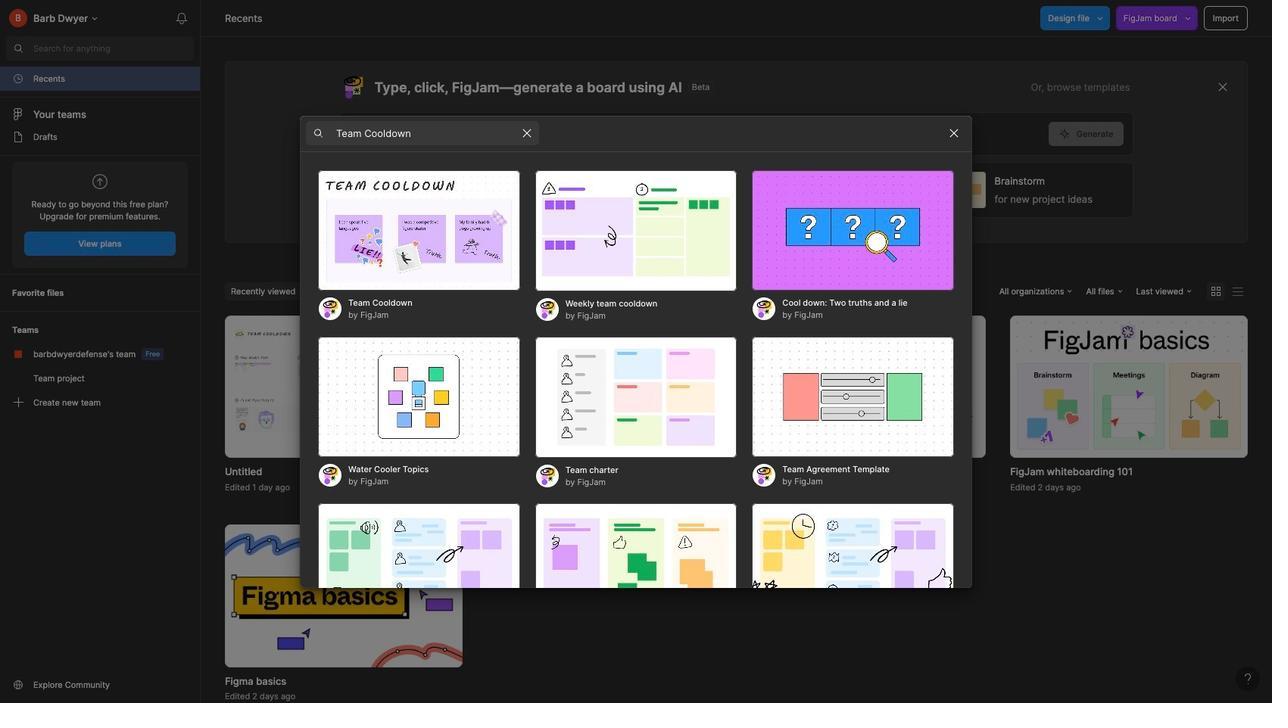 Task type: describe. For each thing, give the bounding box(es) containing it.
cool down: two truths and a lie image
[[752, 170, 954, 291]]

Search for anything text field
[[33, 42, 194, 55]]

team charter image
[[535, 337, 737, 458]]

recent 16 image
[[12, 73, 24, 85]]

team meeting agenda image
[[752, 503, 954, 624]]

water cooler topics image
[[318, 337, 520, 458]]

team stand up image
[[535, 503, 737, 624]]

community 16 image
[[12, 679, 24, 691]]

team agreement template image
[[752, 337, 954, 458]]

search 32 image
[[6, 36, 30, 61]]



Task type: locate. For each thing, give the bounding box(es) containing it.
Search templates text field
[[336, 124, 515, 142]]

team cooldown image
[[318, 170, 520, 291]]

file thumbnail image
[[749, 316, 986, 458], [1010, 316, 1248, 458], [232, 325, 455, 449], [494, 325, 717, 449], [225, 525, 462, 668]]

dialog
[[300, 115, 972, 703]]

Ex: A weekly team meeting, starting with an ice breaker field
[[340, 113, 1049, 155]]

weekly team cooldown image
[[535, 170, 737, 291]]

bell 32 image
[[170, 6, 194, 30]]

page 16 image
[[12, 131, 24, 143]]

team weekly image
[[318, 503, 520, 624]]



